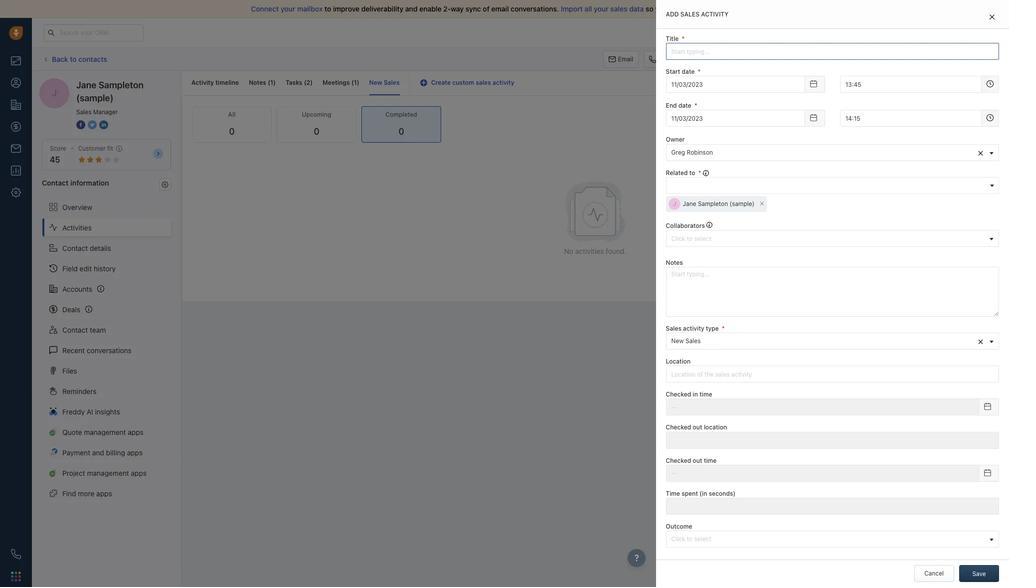 Task type: vqa. For each thing, say whether or not it's contained in the screenshot.


Task type: describe. For each thing, give the bounding box(es) containing it.
sms
[[712, 55, 724, 63]]

1 for notes ( 1 )
[[270, 79, 273, 86]]

custom
[[453, 79, 474, 86]]

start date *
[[666, 68, 701, 75]]

project
[[62, 469, 85, 477]]

(sample) for jane sampleton (sample) sales manager
[[76, 93, 114, 103]]

to for related to *
[[690, 169, 696, 176]]

sampleton for jane sampleton (sample)
[[698, 200, 728, 207]]

add new sales button
[[937, 106, 999, 123]]

notes for notes ( 1 )
[[249, 79, 266, 86]]

1 horizontal spatial sales
[[611, 4, 628, 13]]

from
[[732, 4, 747, 13]]

jane sampleton (sample) sales manager
[[76, 80, 144, 116]]

add team members who will participate in this activity image
[[707, 222, 713, 228]]

save button
[[960, 565, 1000, 582]]

new inside add new sales button
[[964, 111, 977, 118]]

to left start
[[706, 4, 713, 13]]

add new sales
[[951, 111, 994, 118]]

add deal button
[[915, 51, 960, 68]]

0 vertical spatial activity
[[702, 10, 729, 18]]

meetings ( 1 )
[[323, 79, 359, 86]]

accounts
[[62, 285, 92, 293]]

0 vertical spatial new
[[369, 79, 382, 86]]

start
[[714, 4, 730, 13]]

to right mailbox
[[325, 4, 331, 13]]

records can be {{contacts}}, {{accounts}} or {{deals}} image
[[703, 170, 709, 176]]

edit
[[80, 264, 92, 273]]

conversations.
[[511, 4, 559, 13]]

to for back to contacts
[[70, 55, 77, 63]]

connect
[[251, 4, 279, 13]]

task
[[766, 55, 779, 63]]

end
[[666, 102, 677, 109]]

field
[[62, 264, 78, 273]]

contacts
[[78, 55, 107, 63]]

click
[[672, 535, 686, 543]]

create custom sales activity link
[[420, 79, 515, 86]]

* for related to
[[699, 169, 702, 176]]

find more apps
[[62, 489, 112, 498]]

phone image
[[11, 549, 21, 559]]

add for add deal
[[930, 55, 941, 63]]

timeline
[[216, 79, 239, 86]]

enable
[[420, 4, 442, 13]]

45 button
[[50, 155, 60, 164]]

jane for jane sampleton (sample)
[[683, 200, 697, 207]]

phone element
[[6, 544, 26, 564]]

quote
[[62, 428, 82, 436]]

project management apps
[[62, 469, 147, 477]]

fit
[[107, 145, 113, 152]]

all
[[585, 4, 592, 13]]

explore plans
[[821, 28, 860, 36]]

more
[[78, 489, 94, 498]]

notes for notes
[[666, 259, 683, 266]]

sampleton for jane sampleton (sample) sales manager
[[99, 80, 144, 90]]

have
[[689, 4, 704, 13]]

freddy
[[62, 407, 85, 416]]

title
[[666, 35, 679, 42]]

1 for meetings ( 1 )
[[354, 79, 357, 86]]

deliverability
[[362, 4, 404, 13]]

explore
[[821, 28, 843, 36]]

activity
[[192, 79, 214, 86]]

task button
[[751, 51, 785, 68]]

facebook circled image
[[76, 120, 85, 130]]

mng settings image
[[162, 181, 169, 188]]

none search field inside dialog
[[666, 177, 1000, 194]]

jane sampleton (sample)
[[683, 200, 755, 207]]

plans
[[844, 28, 860, 36]]

score 45
[[50, 145, 66, 164]]

sync
[[466, 4, 481, 13]]

1 horizontal spatial new sales
[[672, 337, 701, 345]]

dialog containing ×
[[656, 0, 1010, 587]]

add deal
[[930, 55, 955, 63]]

payment and billing apps
[[62, 448, 143, 457]]

to for click to select
[[687, 535, 693, 543]]

out for location
[[693, 424, 703, 431]]

contact information
[[42, 179, 109, 187]]

insights
[[95, 407, 120, 416]]

email
[[492, 4, 509, 13]]

meetings
[[323, 79, 350, 86]]

1 your from the left
[[281, 4, 296, 13]]

contact team
[[62, 326, 106, 334]]

owner
[[666, 136, 685, 143]]

checked for checked in time
[[666, 391, 692, 398]]

collaborators
[[666, 222, 705, 229]]

* right type
[[722, 325, 725, 332]]

cancel button
[[915, 565, 955, 582]]

create custom sales activity
[[431, 79, 515, 86]]

linkedin circled image
[[99, 120, 108, 130]]

) for meetings ( 1 )
[[357, 79, 359, 86]]

Location text field
[[666, 366, 1000, 383]]

completed
[[386, 111, 417, 118]]

0 for upcoming
[[314, 126, 320, 137]]

45
[[50, 155, 60, 164]]

( for notes
[[268, 79, 270, 86]]

billing
[[106, 448, 125, 457]]

all
[[228, 111, 236, 118]]

notes ( 1 )
[[249, 79, 276, 86]]

end date *
[[666, 102, 698, 109]]

payment
[[62, 448, 90, 457]]

no
[[564, 247, 574, 255]]

1 -- text field from the top
[[666, 110, 806, 127]]

apps for find more apps
[[96, 489, 112, 498]]

details
[[90, 244, 111, 252]]

in
[[693, 391, 698, 398]]

activities for sales
[[870, 55, 895, 63]]

tasks ( 2 )
[[286, 79, 313, 86]]

sales inside jane sampleton (sample) sales manager
[[76, 108, 92, 116]]

management for quote
[[84, 428, 126, 436]]

Checked out location text field
[[666, 432, 1000, 449]]

team
[[90, 326, 106, 334]]

* for start date
[[698, 68, 701, 75]]

found.
[[606, 247, 627, 255]]

spent
[[682, 490, 698, 497]]

activities
[[62, 223, 92, 232]]

customer
[[78, 145, 106, 152]]

sales inside dialog
[[681, 10, 700, 18]]

Click to select search field
[[669, 233, 987, 244]]

recent conversations
[[62, 346, 132, 354]]

information
[[70, 179, 109, 187]]

start
[[666, 68, 681, 75]]

connect your mailbox link
[[251, 4, 325, 13]]

ai
[[87, 407, 93, 416]]

Start typing... text field
[[666, 43, 1000, 60]]

outcome
[[666, 523, 693, 530]]

email button
[[604, 51, 639, 68]]

seconds)
[[709, 490, 736, 497]]

management for project
[[87, 469, 129, 477]]

-- text field
[[666, 76, 806, 93]]

0 for all
[[229, 126, 235, 137]]

× for new sales
[[978, 335, 984, 347]]

contact details
[[62, 244, 111, 252]]

time for checked in time
[[700, 391, 713, 398]]

quote management apps
[[62, 428, 144, 436]]



Task type: locate. For each thing, give the bounding box(es) containing it.
history
[[94, 264, 116, 273]]

1 horizontal spatial notes
[[666, 259, 683, 266]]

save
[[973, 570, 986, 578]]

2 checked from the top
[[666, 424, 692, 431]]

0 horizontal spatial sampleton
[[99, 80, 144, 90]]

0 down upcoming at left top
[[314, 126, 320, 137]]

1 vertical spatial activity
[[493, 79, 515, 86]]

call link
[[644, 51, 675, 68]]

2 vertical spatial ×
[[978, 335, 984, 347]]

checked for checked out time
[[666, 457, 692, 464]]

* right the title
[[682, 35, 685, 42]]

2 horizontal spatial )
[[357, 79, 359, 86]]

title *
[[666, 35, 685, 42]]

2 your from the left
[[594, 4, 609, 13]]

1 vertical spatial ×
[[760, 198, 765, 207]]

checked out time
[[666, 457, 717, 464]]

-- text field down location text box
[[666, 399, 980, 416]]

1 vertical spatial new
[[964, 111, 977, 118]]

0 horizontal spatial notes
[[249, 79, 266, 86]]

( right tasks
[[304, 79, 307, 86]]

0 horizontal spatial 0
[[229, 126, 235, 137]]

score
[[50, 145, 66, 152]]

sampleton up add team members who will participate in this activity icon
[[698, 200, 728, 207]]

1 vertical spatial notes
[[666, 259, 683, 266]]

(sample) inside jane sampleton (sample) sales manager
[[76, 93, 114, 103]]

sales left data
[[611, 4, 628, 13]]

activity left from
[[702, 10, 729, 18]]

1 horizontal spatial add
[[930, 55, 941, 63]]

×
[[978, 146, 984, 158], [760, 198, 765, 207], [978, 335, 984, 347]]

1 checked from the top
[[666, 391, 692, 398]]

( right meetings
[[352, 79, 354, 86]]

0 horizontal spatial jane
[[76, 80, 96, 90]]

related to *
[[666, 169, 702, 176]]

out
[[693, 424, 703, 431], [693, 457, 703, 464]]

2 vertical spatial activity
[[683, 325, 705, 332]]

(sample)
[[76, 93, 114, 103], [730, 200, 755, 207]]

contact up recent
[[62, 326, 88, 334]]

1 vertical spatial new sales
[[672, 337, 701, 345]]

and
[[406, 4, 418, 13], [92, 448, 104, 457]]

0 vertical spatial add
[[666, 10, 679, 18]]

-- text field for checked out time
[[666, 465, 980, 482]]

1 horizontal spatial (
[[304, 79, 307, 86]]

activities
[[870, 55, 895, 63], [576, 247, 604, 255]]

sales activity type *
[[666, 325, 725, 332]]

to
[[325, 4, 331, 13], [706, 4, 713, 13], [70, 55, 77, 63], [690, 169, 696, 176], [687, 535, 693, 543]]

overview
[[62, 203, 92, 211]]

(sample) for jane sampleton (sample)
[[730, 200, 755, 207]]

no activities found.
[[564, 247, 627, 255]]

checked left in
[[666, 391, 692, 398]]

( for tasks
[[304, 79, 307, 86]]

add
[[666, 10, 679, 18], [930, 55, 941, 63], [951, 111, 963, 118]]

manager
[[93, 108, 118, 116]]

out for time
[[693, 457, 703, 464]]

cancel
[[925, 570, 944, 577]]

back to contacts link
[[42, 51, 108, 67]]

and left enable at left
[[406, 4, 418, 13]]

checked for checked out location
[[666, 424, 692, 431]]

0 vertical spatial date
[[682, 68, 695, 75]]

0 horizontal spatial and
[[92, 448, 104, 457]]

1 left tasks
[[270, 79, 273, 86]]

0 vertical spatial out
[[693, 424, 703, 431]]

reminders
[[62, 387, 97, 395]]

( left tasks
[[268, 79, 270, 86]]

to right click
[[687, 535, 693, 543]]

meeting button
[[790, 51, 833, 68]]

activity left type
[[683, 325, 705, 332]]

* for end date
[[695, 102, 698, 109]]

1 horizontal spatial activities
[[870, 55, 895, 63]]

twitter circled image
[[88, 120, 97, 130]]

( for meetings
[[352, 79, 354, 86]]

0 vertical spatial management
[[84, 428, 126, 436]]

0 horizontal spatial your
[[281, 4, 296, 13]]

0 horizontal spatial sales
[[476, 79, 491, 86]]

to left records can be {{contacts}}, {{accounts}} or {{deals}} icon
[[690, 169, 696, 176]]

0 horizontal spatial new
[[369, 79, 382, 86]]

date right the start
[[682, 68, 695, 75]]

2 -- text field from the top
[[666, 399, 980, 416]]

apps right the billing
[[127, 448, 143, 457]]

1 horizontal spatial sampleton
[[698, 200, 728, 207]]

1 vertical spatial management
[[87, 469, 129, 477]]

connect your mailbox to improve deliverability and enable 2-way sync of email conversations. import all your sales data so you don't have to start from scratch.
[[251, 4, 776, 13]]

find
[[62, 489, 76, 498]]

2 ( from the left
[[304, 79, 307, 86]]

3 0 from the left
[[399, 126, 404, 137]]

to right back
[[70, 55, 77, 63]]

your left mailbox
[[281, 4, 296, 13]]

j
[[673, 200, 676, 207]]

apps for project management apps
[[131, 469, 147, 477]]

) right tasks
[[310, 79, 313, 86]]

-- text field down checked out location text box
[[666, 465, 980, 482]]

0 horizontal spatial (
[[268, 79, 270, 86]]

time right in
[[700, 391, 713, 398]]

3 ( from the left
[[352, 79, 354, 86]]

new sales down the sales activity type *
[[672, 337, 701, 345]]

contact for contact team
[[62, 326, 88, 334]]

1 horizontal spatial 1
[[354, 79, 357, 86]]

*
[[682, 35, 685, 42], [698, 68, 701, 75], [695, 102, 698, 109], [699, 169, 702, 176], [722, 325, 725, 332]]

0 horizontal spatial )
[[273, 79, 276, 86]]

deals
[[62, 305, 80, 314]]

date for end date
[[679, 102, 692, 109]]

2 0 from the left
[[314, 126, 320, 137]]

1 right meetings
[[354, 79, 357, 86]]

-- text field for checked in time
[[666, 399, 980, 416]]

2 horizontal spatial (
[[352, 79, 354, 86]]

freshworks switcher image
[[11, 572, 21, 582]]

0 horizontal spatial new sales
[[369, 79, 400, 86]]

click to select
[[672, 535, 712, 543]]

0 vertical spatial activities
[[870, 55, 895, 63]]

freddy ai insights
[[62, 407, 120, 416]]

greg robinson
[[672, 148, 713, 156]]

Notes text field
[[666, 267, 1000, 317]]

date
[[682, 68, 695, 75], [679, 102, 692, 109]]

2 vertical spatial -- text field
[[666, 465, 980, 482]]

0 vertical spatial new sales
[[369, 79, 400, 86]]

dialog
[[656, 0, 1010, 587]]

0 horizontal spatial (sample)
[[76, 93, 114, 103]]

notes inside dialog
[[666, 259, 683, 266]]

3 ) from the left
[[357, 79, 359, 86]]

robinson
[[687, 148, 713, 156]]

management
[[84, 428, 126, 436], [87, 469, 129, 477]]

activities for no
[[576, 247, 604, 255]]

× for greg robinson
[[978, 146, 984, 158]]

× button
[[757, 196, 767, 212]]

add for add sales activity
[[666, 10, 679, 18]]

Time spent (in seconds) number field
[[666, 498, 1000, 515]]

apps down payment and billing apps on the bottom left of page
[[131, 469, 147, 477]]

2 horizontal spatial add
[[951, 111, 963, 118]]

checked in time
[[666, 391, 713, 398]]

2 horizontal spatial new
[[964, 111, 977, 118]]

2 horizontal spatial sales
[[681, 10, 700, 18]]

1 horizontal spatial new
[[672, 337, 684, 345]]

and left the billing
[[92, 448, 104, 457]]

2 1 from the left
[[354, 79, 357, 86]]

contact down activities on the top of the page
[[62, 244, 88, 252]]

1 out from the top
[[693, 424, 703, 431]]

contact for contact details
[[62, 244, 88, 252]]

1 ( from the left
[[268, 79, 270, 86]]

call
[[659, 55, 670, 63]]

notes down "collaborators"
[[666, 259, 683, 266]]

0 horizontal spatial add
[[666, 10, 679, 18]]

0 vertical spatial -- text field
[[666, 110, 806, 127]]

apps right more
[[96, 489, 112, 498]]

2 vertical spatial checked
[[666, 457, 692, 464]]

contact for contact information
[[42, 179, 69, 187]]

1 1 from the left
[[270, 79, 273, 86]]

checked
[[666, 391, 692, 398], [666, 424, 692, 431], [666, 457, 692, 464]]

2-
[[444, 4, 451, 13]]

new sales up the completed
[[369, 79, 400, 86]]

1 vertical spatial time
[[704, 457, 717, 464]]

2 vertical spatial contact
[[62, 326, 88, 334]]

import all your sales data link
[[561, 4, 646, 13]]

checked down the checked in time in the right of the page
[[666, 424, 692, 431]]

1 0 from the left
[[229, 126, 235, 137]]

1 vertical spatial -- text field
[[666, 399, 980, 416]]

1 horizontal spatial and
[[406, 4, 418, 13]]

(sample) up manager on the top
[[76, 93, 114, 103]]

contact down 45 button
[[42, 179, 69, 187]]

1 horizontal spatial 0
[[314, 126, 320, 137]]

explore plans link
[[816, 26, 865, 38]]

so
[[646, 4, 654, 13]]

call button
[[644, 51, 675, 68]]

0 vertical spatial and
[[406, 4, 418, 13]]

new
[[369, 79, 382, 86], [964, 111, 977, 118], [672, 337, 684, 345]]

0 vertical spatial notes
[[249, 79, 266, 86]]

0 vertical spatial (sample)
[[76, 93, 114, 103]]

conversations
[[87, 346, 132, 354]]

* left records can be {{contacts}}, {{accounts}} or {{deals}} icon
[[699, 169, 702, 176]]

1 vertical spatial sampleton
[[698, 200, 728, 207]]

0 horizontal spatial 1
[[270, 79, 273, 86]]

1 ) from the left
[[273, 79, 276, 86]]

email
[[618, 55, 634, 63]]

greg
[[672, 148, 685, 156]]

jane right j
[[683, 200, 697, 207]]

1 horizontal spatial )
[[310, 79, 313, 86]]

1 vertical spatial activities
[[576, 247, 604, 255]]

* right end at right
[[695, 102, 698, 109]]

0 vertical spatial contact
[[42, 179, 69, 187]]

sampleton inside jane sampleton (sample) sales manager
[[99, 80, 144, 90]]

field edit history
[[62, 264, 116, 273]]

you
[[656, 4, 668, 13]]

0 vertical spatial jane
[[76, 80, 96, 90]]

2 vertical spatial new
[[672, 337, 684, 345]]

checked up time
[[666, 457, 692, 464]]

notes right timeline
[[249, 79, 266, 86]]

click to select button
[[666, 531, 1000, 548]]

(sample) left × button
[[730, 200, 755, 207]]

sampleton up manager on the top
[[99, 80, 144, 90]]

time for checked out time
[[704, 457, 717, 464]]

jane down contacts
[[76, 80, 96, 90]]

) for notes ( 1 )
[[273, 79, 276, 86]]

jane inside jane sampleton (sample) sales manager
[[76, 80, 96, 90]]

-- text field down -- text field
[[666, 110, 806, 127]]

) left tasks
[[273, 79, 276, 86]]

sales up title *
[[681, 10, 700, 18]]

recent
[[62, 346, 85, 354]]

None search field
[[666, 177, 1000, 194]]

0 vertical spatial checked
[[666, 391, 692, 398]]

date right end at right
[[679, 102, 692, 109]]

contact
[[42, 179, 69, 187], [62, 244, 88, 252], [62, 326, 88, 334]]

1 vertical spatial out
[[693, 457, 703, 464]]

0 vertical spatial time
[[700, 391, 713, 398]]

sales right custom on the left top of page
[[476, 79, 491, 86]]

2 ) from the left
[[310, 79, 313, 86]]

files
[[62, 366, 77, 375]]

apps up payment and billing apps on the bottom left of page
[[128, 428, 144, 436]]

import
[[561, 4, 583, 13]]

your right all
[[594, 4, 609, 13]]

1 horizontal spatial (sample)
[[730, 200, 755, 207]]

1 vertical spatial checked
[[666, 424, 692, 431]]

mailbox
[[297, 4, 323, 13]]

1 horizontal spatial jane
[[683, 200, 697, 207]]

type
[[706, 325, 719, 332]]

1 horizontal spatial your
[[594, 4, 609, 13]]

management up payment and billing apps on the bottom left of page
[[84, 428, 126, 436]]

time down location
[[704, 457, 717, 464]]

0 for completed
[[399, 126, 404, 137]]

1 vertical spatial jane
[[683, 200, 697, 207]]

of
[[483, 4, 490, 13]]

data
[[630, 4, 644, 13]]

back
[[52, 55, 68, 63]]

activity right custom on the left top of page
[[493, 79, 515, 86]]

improve
[[333, 4, 360, 13]]

* down sms 'button'
[[698, 68, 701, 75]]

Search your CRM... text field
[[44, 24, 144, 41]]

management down payment and billing apps on the bottom left of page
[[87, 469, 129, 477]]

out down checked out location
[[693, 457, 703, 464]]

back to contacts
[[52, 55, 107, 63]]

2 out from the top
[[693, 457, 703, 464]]

date for start date
[[682, 68, 695, 75]]

0 down all
[[229, 126, 235, 137]]

0 vertical spatial ×
[[978, 146, 984, 158]]

) right meetings
[[357, 79, 359, 86]]

2
[[307, 79, 310, 86]]

sms button
[[697, 51, 729, 68]]

(
[[268, 79, 270, 86], [304, 79, 307, 86], [352, 79, 354, 86]]

0 vertical spatial sampleton
[[99, 80, 144, 90]]

sales inside button
[[979, 111, 994, 118]]

1 vertical spatial date
[[679, 102, 692, 109]]

time
[[700, 391, 713, 398], [704, 457, 717, 464]]

out left location
[[693, 424, 703, 431]]

1 vertical spatial (sample)
[[730, 200, 755, 207]]

related
[[666, 169, 688, 176]]

customer fit
[[78, 145, 113, 152]]

× inside button
[[760, 198, 765, 207]]

checked out location
[[666, 424, 727, 431]]

3 checked from the top
[[666, 457, 692, 464]]

0 horizontal spatial activities
[[576, 247, 604, 255]]

) for tasks ( 2 )
[[310, 79, 313, 86]]

None text field
[[840, 76, 982, 93], [840, 110, 982, 127], [840, 76, 982, 93], [840, 110, 982, 127]]

sales activities button
[[838, 51, 915, 68], [838, 51, 910, 68]]

0 down the completed
[[399, 126, 404, 137]]

1 vertical spatial and
[[92, 448, 104, 457]]

3 -- text field from the top
[[666, 465, 980, 482]]

to inside 'button'
[[687, 535, 693, 543]]

2 horizontal spatial 0
[[399, 126, 404, 137]]

sales
[[611, 4, 628, 13], [681, 10, 700, 18], [476, 79, 491, 86]]

time
[[666, 490, 680, 497]]

add for add new sales
[[951, 111, 963, 118]]

2 vertical spatial add
[[951, 111, 963, 118]]

apps for quote management apps
[[128, 428, 144, 436]]

jane for jane sampleton (sample) sales manager
[[76, 80, 96, 90]]

1 vertical spatial add
[[930, 55, 941, 63]]

apps
[[128, 428, 144, 436], [127, 448, 143, 457], [131, 469, 147, 477], [96, 489, 112, 498]]

-- text field
[[666, 110, 806, 127], [666, 399, 980, 416], [666, 465, 980, 482]]

1 vertical spatial contact
[[62, 244, 88, 252]]



